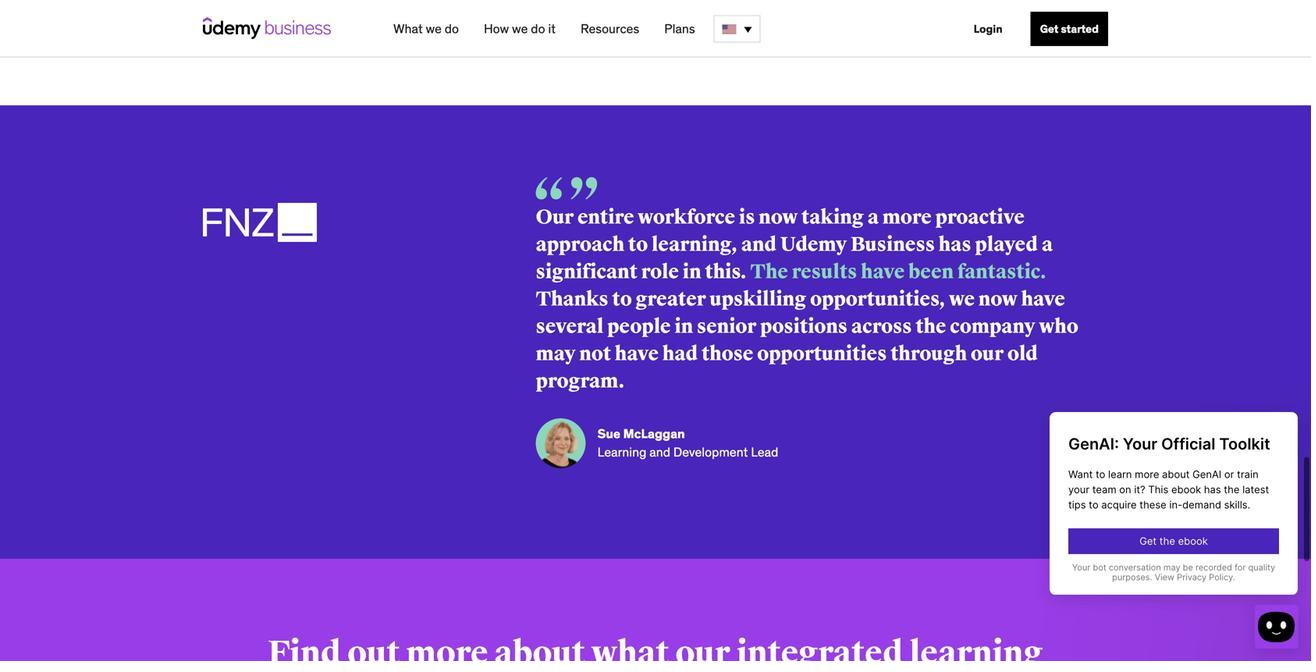 Task type: describe. For each thing, give the bounding box(es) containing it.
to inside our entire workforce is now taking a more proactive approach to learning, and udemy business has played a significant role in this.
[[628, 233, 648, 257]]

the results have been fantastic. thanks to greater upskilling opportunities, we now have several people in senior positions across the company who may not have had those opportunities through our old program.
[[536, 260, 1078, 393]]

more
[[883, 205, 932, 229]]

our
[[536, 205, 574, 229]]

in inside the results have been fantastic. thanks to greater upskilling opportunities, we now have several people in senior positions across the company who may not have had those opportunities through our old program.
[[675, 315, 693, 339]]

role
[[641, 260, 679, 284]]

several
[[536, 315, 604, 339]]

workforce
[[638, 205, 735, 229]]

significant
[[536, 260, 638, 284]]

thanks
[[536, 287, 609, 311]]

our entire workforce is now taking a more proactive approach to learning, and udemy business has played a significant role in this.
[[536, 205, 1053, 284]]

1 vertical spatial have
[[1021, 287, 1065, 311]]

mclaggan
[[623, 426, 685, 442]]

resources button
[[574, 15, 646, 43]]

udemy business image
[[203, 17, 331, 39]]

greater
[[636, 287, 706, 311]]

old
[[1008, 342, 1038, 366]]

get
[[1040, 22, 1059, 36]]

company
[[950, 315, 1035, 339]]

approach
[[536, 233, 625, 257]]

menu navigation
[[381, 0, 1108, 58]]

how we do it button
[[478, 15, 562, 43]]

through
[[891, 342, 967, 366]]

taking
[[802, 205, 864, 229]]

across
[[851, 315, 912, 339]]

played
[[975, 233, 1038, 257]]

learning,
[[652, 233, 738, 257]]

now inside our entire workforce is now taking a more proactive approach to learning, and udemy business has played a significant role in this.
[[759, 205, 798, 229]]

senior
[[697, 315, 757, 339]]

0 horizontal spatial a
[[868, 205, 879, 229]]

been
[[909, 260, 954, 284]]

is
[[739, 205, 755, 229]]

plans button
[[658, 15, 701, 43]]

it
[[548, 21, 556, 37]]

login button
[[964, 12, 1012, 46]]

opportunities
[[757, 342, 887, 366]]

how we do it
[[484, 21, 556, 37]]

results
[[792, 260, 857, 284]]

in inside our entire workforce is now taking a more proactive approach to learning, and udemy business has played a significant role in this.
[[683, 260, 701, 284]]



Task type: locate. For each thing, give the bounding box(es) containing it.
get started
[[1040, 22, 1099, 36]]

this.
[[705, 260, 747, 284]]

people
[[607, 315, 671, 339]]

0 horizontal spatial now
[[759, 205, 798, 229]]

what we do
[[393, 21, 459, 37]]

1 horizontal spatial now
[[979, 287, 1018, 311]]

we inside 'popup button'
[[426, 21, 442, 37]]

entire
[[578, 205, 634, 229]]

do inside 'popup button'
[[445, 21, 459, 37]]

has
[[939, 233, 971, 257]]

the
[[750, 260, 788, 284]]

development
[[673, 444, 748, 460]]

to up people
[[612, 287, 632, 311]]

have up opportunities,
[[861, 260, 905, 284]]

1 horizontal spatial we
[[512, 21, 528, 37]]

we up company
[[949, 287, 975, 311]]

0 horizontal spatial do
[[445, 21, 459, 37]]

positions
[[760, 315, 848, 339]]

do inside dropdown button
[[531, 21, 545, 37]]

have
[[861, 260, 905, 284], [1021, 287, 1065, 311], [615, 342, 659, 366]]

program.
[[536, 369, 625, 393]]

2 horizontal spatial have
[[1021, 287, 1065, 311]]

1 horizontal spatial and
[[741, 233, 777, 257]]

do right the what
[[445, 21, 459, 37]]

to inside the results have been fantastic. thanks to greater upskilling opportunities, we now have several people in senior positions across the company who may not have had those opportunities through our old program.
[[612, 287, 632, 311]]

do for how we do it
[[531, 21, 545, 37]]

do left it
[[531, 21, 545, 37]]

learning
[[598, 444, 647, 460]]

1 vertical spatial a
[[1042, 233, 1053, 257]]

started
[[1061, 22, 1099, 36]]

we for how
[[512, 21, 528, 37]]

in
[[683, 260, 701, 284], [675, 315, 693, 339]]

those
[[702, 342, 753, 366]]

not
[[579, 342, 611, 366]]

to up role
[[628, 233, 648, 257]]

how
[[484, 21, 509, 37]]

1 horizontal spatial do
[[531, 21, 545, 37]]

our
[[971, 342, 1004, 366]]

1 vertical spatial now
[[979, 287, 1018, 311]]

0 vertical spatial in
[[683, 260, 701, 284]]

now down fantastic.
[[979, 287, 1018, 311]]

had
[[663, 342, 698, 366]]

a
[[868, 205, 879, 229], [1042, 233, 1053, 257]]

to
[[628, 233, 648, 257], [612, 287, 632, 311]]

resources
[[581, 21, 639, 37]]

opportunities,
[[810, 287, 945, 311]]

1 vertical spatial to
[[612, 287, 632, 311]]

and inside sue mclaggan learning and development lead
[[650, 444, 670, 460]]

proactive
[[935, 205, 1025, 229]]

1 horizontal spatial a
[[1042, 233, 1053, 257]]

we right how
[[512, 21, 528, 37]]

now inside the results have been fantastic. thanks to greater upskilling opportunities, we now have several people in senior positions across the company who may not have had those opportunities through our old program.
[[979, 287, 1018, 311]]

fantastic.
[[958, 260, 1046, 284]]

lead
[[751, 444, 778, 460]]

0 vertical spatial now
[[759, 205, 798, 229]]

0 horizontal spatial we
[[426, 21, 442, 37]]

who
[[1039, 315, 1078, 339]]

login
[[974, 22, 1003, 36]]

in up had
[[675, 315, 693, 339]]

0 horizontal spatial and
[[650, 444, 670, 460]]

a right played
[[1042, 233, 1053, 257]]

0 vertical spatial a
[[868, 205, 879, 229]]

0 vertical spatial have
[[861, 260, 905, 284]]

what we do button
[[387, 15, 465, 43]]

have up who
[[1021, 287, 1065, 311]]

the
[[916, 315, 946, 339]]

in down the learning,
[[683, 260, 701, 284]]

plans
[[664, 21, 695, 37]]

do for what we do
[[445, 21, 459, 37]]

we for what
[[426, 21, 442, 37]]

and down mclaggan
[[650, 444, 670, 460]]

sue
[[598, 426, 620, 442]]

and inside our entire workforce is now taking a more proactive approach to learning, and udemy business has played a significant role in this.
[[741, 233, 777, 257]]

a up business
[[868, 205, 879, 229]]

1 vertical spatial and
[[650, 444, 670, 460]]

0 horizontal spatial have
[[615, 342, 659, 366]]

now right is
[[759, 205, 798, 229]]

and up 'the'
[[741, 233, 777, 257]]

and
[[741, 233, 777, 257], [650, 444, 670, 460]]

udemy
[[780, 233, 847, 257]]

upskilling
[[710, 287, 806, 311]]

get started link
[[1031, 12, 1108, 46]]

we inside the results have been fantastic. thanks to greater upskilling opportunities, we now have several people in senior positions across the company who may not have had those opportunities through our old program.
[[949, 287, 975, 311]]

do
[[445, 21, 459, 37], [531, 21, 545, 37]]

2 do from the left
[[531, 21, 545, 37]]

have down people
[[615, 342, 659, 366]]

we inside dropdown button
[[512, 21, 528, 37]]

now
[[759, 205, 798, 229], [979, 287, 1018, 311]]

business
[[851, 233, 935, 257]]

0 vertical spatial to
[[628, 233, 648, 257]]

1 vertical spatial in
[[675, 315, 693, 339]]

2 vertical spatial have
[[615, 342, 659, 366]]

may
[[536, 342, 576, 366]]

1 do from the left
[[445, 21, 459, 37]]

we
[[426, 21, 442, 37], [512, 21, 528, 37], [949, 287, 975, 311]]

what
[[393, 21, 423, 37]]

sue mclaggan learning and development lead
[[598, 426, 778, 460]]

0 vertical spatial and
[[741, 233, 777, 257]]

we right the what
[[426, 21, 442, 37]]

2 horizontal spatial we
[[949, 287, 975, 311]]

1 horizontal spatial have
[[861, 260, 905, 284]]



Task type: vqa. For each thing, say whether or not it's contained in the screenshot.
the Cohort
no



